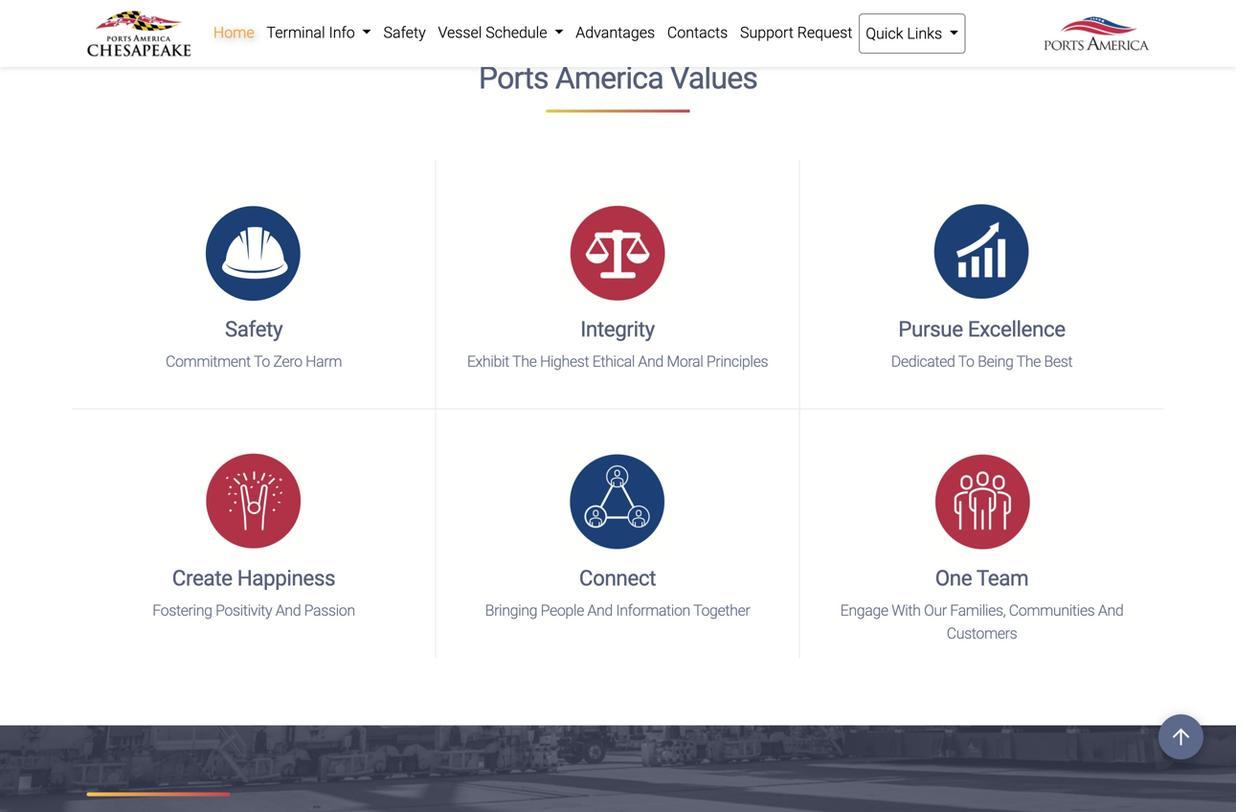 Task type: describe. For each thing, give the bounding box(es) containing it.
create
[[172, 566, 232, 591]]

ports
[[479, 61, 549, 96]]

families,
[[950, 601, 1006, 620]]

america
[[555, 61, 664, 96]]

safety inside 'link'
[[384, 23, 426, 42]]

0 horizontal spatial safety
[[225, 317, 283, 342]]

bringing people and information together
[[485, 601, 750, 620]]

ports america values
[[479, 61, 758, 96]]

commitment
[[166, 352, 251, 371]]

positivity
[[216, 601, 272, 620]]

support request
[[740, 23, 853, 42]]

pursue
[[899, 317, 963, 342]]

and inside engage with our families, communities  and customers
[[1098, 601, 1124, 620]]

contacts link
[[661, 13, 734, 52]]

our
[[924, 601, 947, 620]]

vessel schedule link
[[432, 13, 570, 52]]

safety link
[[377, 13, 432, 52]]

vessel
[[438, 23, 482, 42]]

quick
[[866, 24, 904, 43]]

schedule
[[486, 23, 547, 42]]

commitment to zero harm
[[166, 352, 342, 371]]

and left moral
[[638, 352, 664, 371]]

information
[[616, 601, 690, 620]]

happiness
[[237, 566, 335, 591]]

bringing
[[485, 601, 537, 620]]

customers
[[947, 624, 1017, 643]]

together
[[694, 601, 750, 620]]

1 the from the left
[[512, 352, 537, 371]]

with
[[892, 601, 921, 620]]

harm
[[306, 352, 342, 371]]

engage
[[841, 601, 889, 620]]

and down happiness
[[276, 601, 301, 620]]

excellence
[[968, 317, 1066, 342]]

highest
[[540, 352, 589, 371]]

best
[[1044, 352, 1073, 371]]



Task type: vqa. For each thing, say whether or not it's contained in the screenshot.
Ethical at the top of the page
yes



Task type: locate. For each thing, give the bounding box(es) containing it.
moral
[[667, 352, 703, 371]]

go to top image
[[1159, 715, 1204, 760]]

to left being
[[958, 352, 975, 371]]

safety left the vessel
[[384, 23, 426, 42]]

passion
[[304, 601, 355, 620]]

the left best
[[1017, 352, 1041, 371]]

the right exhibit
[[512, 352, 537, 371]]

zero
[[273, 352, 302, 371]]

2 to from the left
[[958, 352, 975, 371]]

people
[[541, 601, 584, 620]]

dedicated to being the best
[[892, 352, 1073, 371]]

safety
[[384, 23, 426, 42], [225, 317, 283, 342]]

advantages link
[[570, 13, 661, 52]]

connect
[[579, 566, 656, 591]]

exhibit
[[467, 352, 509, 371]]

1 horizontal spatial the
[[1017, 352, 1041, 371]]

terminal info link
[[261, 13, 377, 52]]

dedicated
[[892, 352, 955, 371]]

communities
[[1009, 601, 1095, 620]]

advantages
[[576, 23, 655, 42]]

the
[[512, 352, 537, 371], [1017, 352, 1041, 371]]

2 the from the left
[[1017, 352, 1041, 371]]

engage with our families, communities  and customers
[[841, 601, 1124, 643]]

and down connect at the bottom of the page
[[588, 601, 613, 620]]

one
[[936, 566, 972, 591]]

request
[[798, 23, 853, 42]]

1 horizontal spatial to
[[958, 352, 975, 371]]

to for safety
[[254, 352, 270, 371]]

to
[[254, 352, 270, 371], [958, 352, 975, 371]]

fostering
[[153, 601, 212, 620]]

1 vertical spatial safety
[[225, 317, 283, 342]]

links
[[907, 24, 943, 43]]

1 horizontal spatial safety
[[384, 23, 426, 42]]

create happiness
[[172, 566, 335, 591]]

integrity
[[581, 317, 655, 342]]

contacts
[[667, 23, 728, 42]]

1 to from the left
[[254, 352, 270, 371]]

principles
[[707, 352, 768, 371]]

info
[[329, 23, 355, 42]]

support request link
[[734, 13, 859, 52]]

fostering positivity and passion
[[153, 601, 355, 620]]

exhibit the highest ethical and moral principles
[[467, 352, 768, 371]]

0 horizontal spatial the
[[512, 352, 537, 371]]

quick links link
[[859, 13, 966, 54]]

team
[[977, 566, 1029, 591]]

terminal info
[[267, 23, 359, 42]]

to for pursue excellence
[[958, 352, 975, 371]]

and
[[638, 352, 664, 371], [276, 601, 301, 620], [588, 601, 613, 620], [1098, 601, 1124, 620]]

home link
[[207, 13, 261, 52]]

quick links
[[866, 24, 946, 43]]

terminal
[[267, 23, 325, 42]]

ethical
[[593, 352, 635, 371]]

being
[[978, 352, 1014, 371]]

safety up commitment to zero harm
[[225, 317, 283, 342]]

home
[[213, 23, 254, 42]]

pursue excellence
[[899, 317, 1066, 342]]

and right communities
[[1098, 601, 1124, 620]]

support
[[740, 23, 794, 42]]

one team
[[936, 566, 1029, 591]]

to left "zero"
[[254, 352, 270, 371]]

values
[[670, 61, 758, 96]]

0 horizontal spatial to
[[254, 352, 270, 371]]

vessel schedule
[[438, 23, 551, 42]]

0 vertical spatial safety
[[384, 23, 426, 42]]



